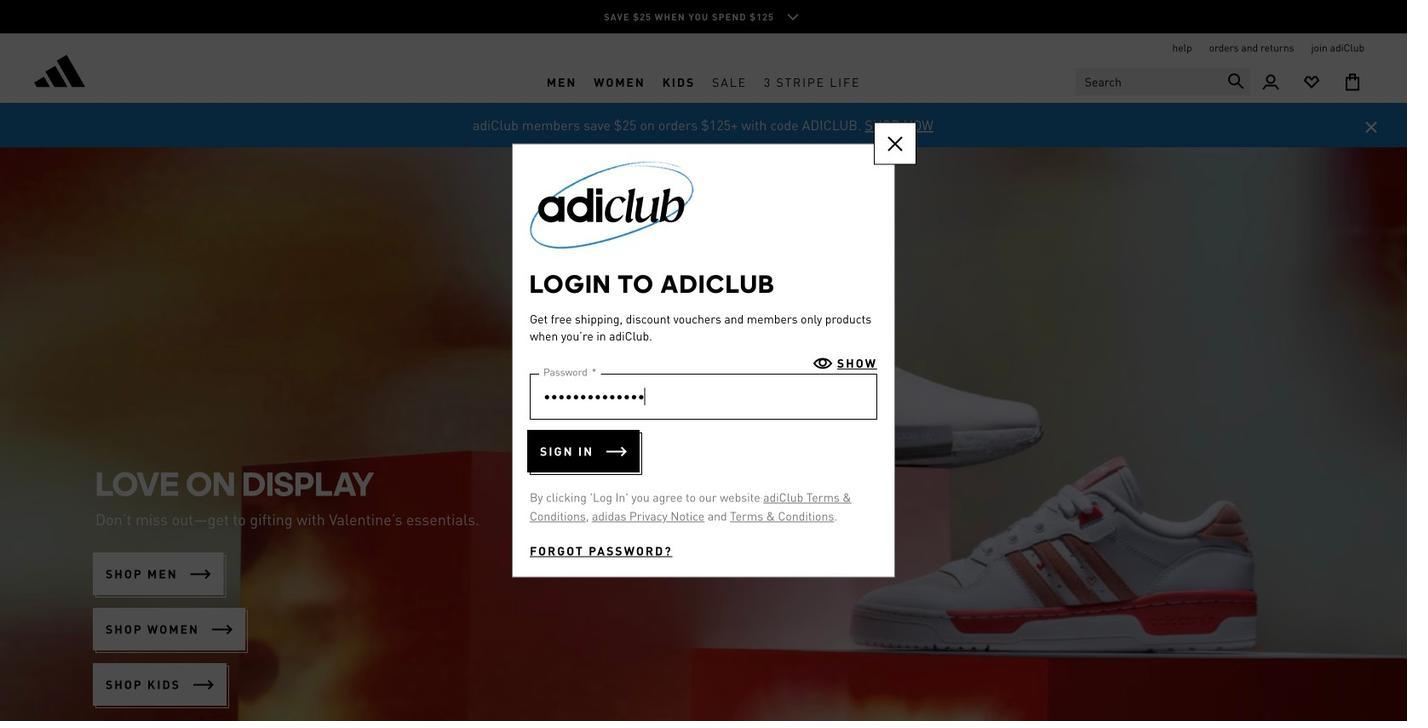 Task type: locate. For each thing, give the bounding box(es) containing it.
2024 spring summer jason day image image
[[0, 147, 1407, 721]]

main navigation element
[[340, 62, 1067, 102]]

dialog
[[512, 122, 916, 578]]



Task type: vqa. For each thing, say whether or not it's contained in the screenshot.
XL on the right bottom of the page
no



Task type: describe. For each thing, give the bounding box(es) containing it.
top image image
[[513, 144, 711, 249]]

Password password field
[[530, 374, 877, 420]]



